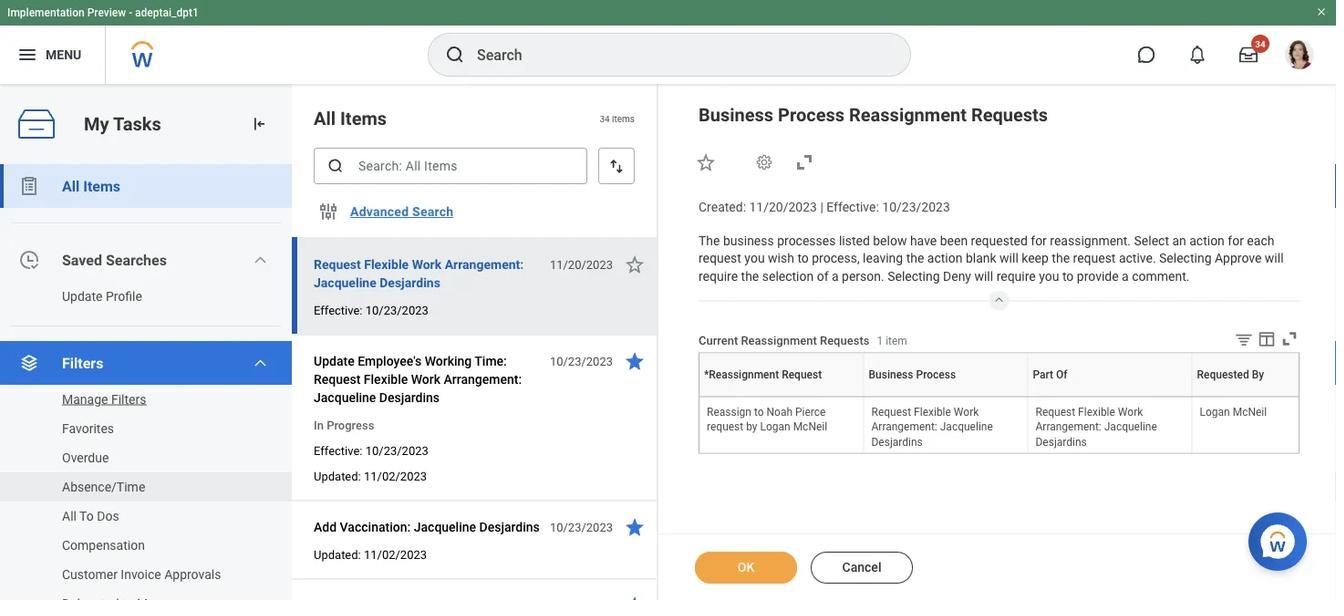Task type: describe. For each thing, give the bounding box(es) containing it.
reassign
[[707, 406, 752, 418]]

chevron up image
[[989, 291, 1010, 305]]

notifications large image
[[1189, 46, 1207, 64]]

requested by
[[1197, 369, 1265, 381]]

have
[[910, 233, 937, 248]]

reassignment request business process part of requested by
[[777, 397, 1259, 398]]

list containing all items
[[0, 164, 292, 600]]

1 horizontal spatial you
[[1039, 269, 1060, 284]]

part of
[[1033, 369, 1068, 381]]

my tasks
[[84, 113, 161, 135]]

-
[[129, 6, 132, 19]]

clipboard image
[[18, 175, 40, 197]]

reassignment.
[[1050, 233, 1131, 248]]

processes
[[777, 233, 836, 248]]

perspective image
[[18, 352, 40, 374]]

keep
[[1022, 251, 1049, 266]]

all items inside button
[[62, 177, 120, 195]]

2 star image from the top
[[624, 595, 646, 600]]

saved searches
[[62, 251, 167, 269]]

update for update profile
[[62, 289, 103, 304]]

1 star image from the top
[[624, 350, 646, 372]]

customer
[[62, 567, 118, 582]]

2 effective: 10/23/2023 from the top
[[314, 444, 429, 458]]

request down business process
[[872, 406, 912, 418]]

request inside reassign to noah pierce request by logan mcneil
[[707, 420, 744, 433]]

gear image
[[755, 153, 774, 172]]

justify image
[[16, 44, 38, 66]]

1 updated: 11/02/2023 from the top
[[314, 469, 427, 483]]

my tasks element
[[0, 84, 292, 600]]

advanced
[[350, 204, 409, 219]]

arrangement: inside 'update employee's working time: request flexible work arrangement: jacqueline desjardins'
[[444, 372, 522, 387]]

my
[[84, 113, 109, 135]]

business for business process
[[869, 369, 914, 381]]

sort image
[[608, 157, 626, 175]]

implementation preview -   adeptai_dpt1
[[7, 6, 199, 19]]

part inside row "element"
[[1033, 369, 1054, 381]]

request flexible work arrangement: jacqueline desjardins for 1st the request flexible work arrangement: jacqueline desjardins element
[[872, 406, 993, 448]]

0 horizontal spatial requests
[[820, 334, 870, 347]]

1 horizontal spatial 11/20/2023
[[749, 200, 817, 215]]

request up noah
[[783, 397, 786, 398]]

below
[[873, 233, 907, 248]]

logan mcneil element
[[1200, 402, 1267, 418]]

0 horizontal spatial requested
[[1197, 369, 1250, 381]]

flexible inside 'update employee's working time: request flexible work arrangement: jacqueline desjardins'
[[364, 372, 408, 387]]

flexible inside button
[[364, 257, 409, 272]]

favorites button
[[0, 414, 274, 443]]

listed
[[839, 233, 870, 248]]

menu banner
[[0, 0, 1337, 84]]

0 horizontal spatial the
[[741, 269, 759, 284]]

add vaccination: jacqueline desjardins
[[314, 520, 540, 535]]

1 horizontal spatial of
[[1110, 397, 1111, 398]]

approvals
[[164, 567, 221, 582]]

process for business process
[[916, 369, 956, 381]]

34 for 34 items
[[600, 113, 610, 124]]

1 request flexible work arrangement: jacqueline desjardins element from the left
[[872, 402, 993, 448]]

jacqueline down the business process button
[[940, 420, 993, 433]]

business process button
[[942, 397, 950, 398]]

compensation button
[[0, 531, 274, 560]]

invoice
[[121, 567, 161, 582]]

deny
[[943, 269, 972, 284]]

logan mcneil
[[1200, 406, 1267, 418]]

cancel
[[843, 560, 882, 575]]

comment.
[[1132, 269, 1190, 284]]

work inside 'update employee's working time: request flexible work arrangement: jacqueline desjardins'
[[411, 372, 441, 387]]

manage filters button
[[0, 385, 274, 414]]

reassign to noah pierce request by logan mcneil
[[707, 406, 828, 433]]

click to view/edit grid preferences image
[[1257, 329, 1277, 349]]

Search: All Items text field
[[314, 148, 588, 184]]

requested
[[971, 233, 1028, 248]]

request inside button
[[314, 257, 361, 272]]

logan inside reassign to noah pierce request by logan mcneil
[[760, 420, 791, 433]]

ok button
[[695, 552, 797, 584]]

each
[[1247, 233, 1275, 248]]

been
[[940, 233, 968, 248]]

item list element
[[292, 84, 659, 600]]

work inside button
[[412, 257, 442, 272]]

1 vertical spatial action
[[928, 251, 963, 266]]

all to dos button
[[0, 502, 274, 531]]

transformation import image
[[250, 115, 268, 133]]

jacqueline inside 'update employee's working time: request flexible work arrangement: jacqueline desjardins'
[[314, 390, 376, 405]]

2 for from the left
[[1228, 233, 1244, 248]]

all items button
[[0, 164, 292, 208]]

search
[[412, 204, 454, 219]]

2 horizontal spatial will
[[1265, 251, 1284, 266]]

current
[[699, 334, 738, 347]]

overdue
[[62, 450, 109, 465]]

0 vertical spatial requests
[[972, 104, 1048, 125]]

to inside reassign to noah pierce request by logan mcneil
[[754, 406, 764, 418]]

flexible down the part of button
[[1078, 406, 1116, 418]]

blank
[[966, 251, 997, 266]]

menu button
[[0, 26, 105, 84]]

the business processes listed below have been requested for reassignment. select an action for each request you wish to process, leaving the action blank will keep the request active. selecting approve will require the selection of a person. selecting deny will require you to provide a comment.
[[699, 233, 1287, 284]]

customer invoice approvals
[[62, 567, 221, 582]]

mcneil inside 'element'
[[1233, 406, 1267, 418]]

1 vertical spatial by
[[1258, 397, 1259, 398]]

update profile button
[[0, 282, 274, 311]]

profile
[[106, 289, 142, 304]]

2 vertical spatial effective:
[[314, 444, 363, 458]]

2 updated: 11/02/2023 from the top
[[314, 548, 427, 562]]

1 horizontal spatial the
[[907, 251, 925, 266]]

update employee's working time: request flexible work arrangement: jacqueline desjardins button
[[314, 350, 540, 409]]

flexible down the business process button
[[914, 406, 951, 418]]

1 require from the left
[[699, 269, 738, 284]]

0 horizontal spatial will
[[975, 269, 994, 284]]

1 vertical spatial part
[[1108, 397, 1110, 398]]

1 for from the left
[[1031, 233, 1047, 248]]

searches
[[106, 251, 167, 269]]

business process
[[869, 369, 956, 381]]

row element containing *
[[700, 354, 1337, 397]]

34 button
[[1229, 35, 1270, 75]]

manage
[[62, 392, 108, 407]]

absence/time button
[[0, 473, 274, 502]]

saved
[[62, 251, 102, 269]]

add
[[314, 520, 337, 535]]

2 a from the left
[[1122, 269, 1129, 284]]

customer invoice approvals button
[[0, 560, 274, 589]]

cancel button
[[811, 552, 913, 584]]

search image
[[327, 157, 345, 175]]

search image
[[444, 44, 466, 66]]

part of button
[[1108, 397, 1112, 398]]

overdue button
[[0, 443, 274, 473]]

noah
[[767, 406, 793, 418]]

2 request flexible work arrangement: jacqueline desjardins element from the left
[[1036, 402, 1158, 448]]

reassign to noah pierce request by logan mcneil element
[[707, 402, 828, 433]]

add vaccination: jacqueline desjardins button
[[314, 516, 540, 538]]

1 vertical spatial requested
[[1253, 397, 1257, 398]]

update for update employee's working time: request flexible work arrangement: jacqueline desjardins
[[314, 354, 355, 369]]

items inside item list element
[[340, 108, 387, 129]]

1 vertical spatial effective:
[[314, 303, 363, 317]]

arrangement: down business process
[[872, 420, 938, 433]]

advanced search button
[[343, 193, 461, 230]]

2 horizontal spatial to
[[1063, 269, 1074, 284]]

process,
[[812, 251, 860, 266]]

all to dos
[[62, 509, 119, 524]]

2 vertical spatial process
[[946, 397, 949, 398]]

progress
[[327, 418, 374, 432]]

request flexible work arrangement: jacqueline desjardins inside button
[[314, 257, 524, 290]]

select to filter grid data image
[[1234, 330, 1254, 349]]

tasks
[[113, 113, 161, 135]]



Task type: locate. For each thing, give the bounding box(es) containing it.
*
[[704, 369, 709, 381]]

item
[[886, 335, 908, 347]]

update down saved in the top left of the page
[[62, 289, 103, 304]]

1 horizontal spatial all items
[[314, 108, 387, 129]]

0 vertical spatial update
[[62, 289, 103, 304]]

1 vertical spatial update
[[314, 354, 355, 369]]

star image for desjardins
[[624, 516, 646, 538]]

0 horizontal spatial action
[[928, 251, 963, 266]]

2 horizontal spatial request flexible work arrangement: jacqueline desjardins
[[1036, 406, 1158, 448]]

1 horizontal spatial requested
[[1253, 397, 1257, 398]]

jacqueline down the part of button
[[1105, 420, 1158, 433]]

the
[[699, 233, 720, 248]]

1 a from the left
[[832, 269, 839, 284]]

request up in progress
[[314, 372, 361, 387]]

all inside all to dos "button"
[[62, 509, 77, 524]]

update employee's working time: request flexible work arrangement: jacqueline desjardins
[[314, 354, 522, 405]]

action
[[1190, 233, 1225, 248], [928, 251, 963, 266]]

person.
[[842, 269, 885, 284]]

chevron down image inside filters dropdown button
[[253, 356, 268, 370]]

11/20/2023 inside item list element
[[550, 258, 613, 271]]

absence/time
[[62, 479, 145, 494]]

business process reassignment requests
[[699, 104, 1048, 125]]

1 horizontal spatial request flexible work arrangement: jacqueline desjardins
[[872, 406, 993, 448]]

for
[[1031, 233, 1047, 248], [1228, 233, 1244, 248]]

1 vertical spatial updated:
[[314, 548, 361, 562]]

time:
[[475, 354, 507, 369]]

1 vertical spatial star image
[[624, 254, 646, 276]]

request flexible work arrangement: jacqueline desjardins down search
[[314, 257, 524, 290]]

1 vertical spatial updated: 11/02/2023
[[314, 548, 427, 562]]

you down "business"
[[745, 251, 765, 266]]

employee's
[[358, 354, 422, 369]]

leaving
[[863, 251, 903, 266]]

1 horizontal spatial require
[[997, 269, 1036, 284]]

request down configure image
[[314, 257, 361, 272]]

row element up reassignment request business process part of requested by on the bottom right of page
[[700, 354, 1337, 397]]

0 horizontal spatial 34
[[600, 113, 610, 124]]

row element
[[700, 354, 1337, 397], [700, 398, 1337, 453]]

jacqueline inside the request flexible work arrangement: jacqueline desjardins button
[[314, 275, 377, 290]]

request down reassign
[[707, 420, 744, 433]]

requests
[[972, 104, 1048, 125], [820, 334, 870, 347]]

a
[[832, 269, 839, 284], [1122, 269, 1129, 284]]

1 vertical spatial to
[[1063, 269, 1074, 284]]

2 11/02/2023 from the top
[[364, 548, 427, 562]]

1 vertical spatial requests
[[820, 334, 870, 347]]

0 vertical spatial updated:
[[314, 469, 361, 483]]

0 vertical spatial updated: 11/02/2023
[[314, 469, 427, 483]]

effective:
[[827, 200, 879, 215], [314, 303, 363, 317], [314, 444, 363, 458]]

active.
[[1119, 251, 1156, 266]]

to down processes
[[798, 251, 809, 266]]

items
[[612, 113, 635, 124]]

11/02/2023 up vaccination: at bottom
[[364, 469, 427, 483]]

favorites
[[62, 421, 114, 436]]

star image
[[695, 151, 717, 173], [624, 254, 646, 276], [624, 516, 646, 538]]

the
[[907, 251, 925, 266], [1052, 251, 1070, 266], [741, 269, 759, 284]]

you down keep
[[1039, 269, 1060, 284]]

action down been
[[928, 251, 963, 266]]

implementation
[[7, 6, 85, 19]]

request flexible work arrangement: jacqueline desjardins down the business process button
[[872, 406, 993, 448]]

1 horizontal spatial a
[[1122, 269, 1129, 284]]

all items right clipboard image
[[62, 177, 120, 195]]

request up reassignment request button
[[782, 369, 822, 381]]

1 vertical spatial filters
[[111, 392, 146, 407]]

1 horizontal spatial will
[[1000, 251, 1019, 266]]

request flexible work arrangement: jacqueline desjardins element
[[872, 402, 993, 448], [1036, 402, 1158, 448]]

0 vertical spatial effective: 10/23/2023
[[314, 303, 429, 317]]

updated:
[[314, 469, 361, 483], [314, 548, 361, 562]]

fullscreen image
[[794, 151, 816, 173]]

in
[[314, 418, 324, 432]]

all items inside item list element
[[314, 108, 387, 129]]

dos
[[97, 509, 119, 524]]

all items up search image
[[314, 108, 387, 129]]

row element down reassignment request business process part of requested by on the bottom right of page
[[700, 398, 1337, 453]]

request flexible work arrangement: jacqueline desjardins element down the part of button
[[1036, 402, 1158, 448]]

0 vertical spatial mcneil
[[1233, 406, 1267, 418]]

0 horizontal spatial mcneil
[[793, 420, 828, 433]]

selecting down leaving
[[888, 269, 940, 284]]

to
[[798, 251, 809, 266], [1063, 269, 1074, 284], [754, 406, 764, 418]]

2 vertical spatial business
[[942, 397, 946, 398]]

menu
[[46, 47, 81, 62]]

work
[[412, 257, 442, 272], [411, 372, 441, 387], [954, 406, 979, 418], [1118, 406, 1143, 418]]

part
[[1033, 369, 1054, 381], [1108, 397, 1110, 398]]

0 horizontal spatial you
[[745, 251, 765, 266]]

0 vertical spatial you
[[745, 251, 765, 266]]

0 vertical spatial of
[[1057, 369, 1068, 381]]

2 chevron down image from the top
[[253, 356, 268, 370]]

business up gear icon
[[699, 104, 774, 125]]

process for business process reassignment requests
[[778, 104, 845, 125]]

34 left profile logan mcneil image
[[1256, 38, 1266, 49]]

logan
[[1200, 406, 1230, 418], [760, 420, 791, 433]]

11/02/2023 down vaccination: at bottom
[[364, 548, 427, 562]]

updated: 11/02/2023 down vaccination: at bottom
[[314, 548, 427, 562]]

flexible down 'employee's'
[[364, 372, 408, 387]]

for up keep
[[1031, 233, 1047, 248]]

0 vertical spatial part
[[1033, 369, 1054, 381]]

logan down noah
[[760, 420, 791, 433]]

flexible down advanced
[[364, 257, 409, 272]]

desjardins inside button
[[380, 275, 441, 290]]

you
[[745, 251, 765, 266], [1039, 269, 1060, 284]]

0 vertical spatial to
[[798, 251, 809, 266]]

a right of
[[832, 269, 839, 284]]

request down part of
[[1036, 406, 1076, 418]]

1 11/02/2023 from the top
[[364, 469, 427, 483]]

mcneil inside reassign to noah pierce request by logan mcneil
[[793, 420, 828, 433]]

0 horizontal spatial require
[[699, 269, 738, 284]]

items inside button
[[83, 177, 120, 195]]

reassignment request button
[[777, 397, 787, 398]]

1 horizontal spatial items
[[340, 108, 387, 129]]

manage filters
[[62, 392, 146, 407]]

1 horizontal spatial for
[[1228, 233, 1244, 248]]

2 vertical spatial star image
[[624, 516, 646, 538]]

updated: down add on the left
[[314, 548, 361, 562]]

1 vertical spatial chevron down image
[[253, 356, 268, 370]]

1 vertical spatial row element
[[700, 398, 1337, 453]]

inbox large image
[[1240, 46, 1258, 64]]

update profile
[[62, 289, 142, 304]]

1 effective: 10/23/2023 from the top
[[314, 303, 429, 317]]

preview
[[87, 6, 126, 19]]

all left to
[[62, 509, 77, 524]]

0 horizontal spatial to
[[754, 406, 764, 418]]

wish
[[768, 251, 795, 266]]

0 vertical spatial selecting
[[1160, 251, 1212, 266]]

updated: down in progress
[[314, 469, 361, 483]]

by up "logan mcneil" 'element'
[[1258, 397, 1259, 398]]

0 horizontal spatial filters
[[62, 354, 103, 372]]

1 row element from the top
[[700, 354, 1337, 397]]

effective: down in progress
[[314, 444, 363, 458]]

by
[[746, 420, 758, 433]]

flexible
[[364, 257, 409, 272], [364, 372, 408, 387], [914, 406, 951, 418], [1078, 406, 1116, 418]]

jacqueline up in progress
[[314, 390, 376, 405]]

chevron down image for filters
[[253, 356, 268, 370]]

chevron down image for saved searches
[[253, 253, 268, 267]]

request down 'the'
[[699, 251, 742, 266]]

all inside 'all items' button
[[62, 177, 80, 195]]

updated: 11/02/2023 up vaccination: at bottom
[[314, 469, 427, 483]]

will down blank
[[975, 269, 994, 284]]

of
[[1057, 369, 1068, 381], [1110, 397, 1111, 398]]

0 horizontal spatial 11/20/2023
[[550, 258, 613, 271]]

0 horizontal spatial items
[[83, 177, 120, 195]]

filters inside dropdown button
[[62, 354, 103, 372]]

request up 'provide'
[[1073, 251, 1116, 266]]

effective: 10/23/2023 down "progress"
[[314, 444, 429, 458]]

requested
[[1197, 369, 1250, 381], [1253, 397, 1257, 398]]

the right keep
[[1052, 251, 1070, 266]]

require down 'the'
[[699, 269, 738, 284]]

saved searches button
[[0, 238, 292, 282]]

1 horizontal spatial logan
[[1200, 406, 1230, 418]]

business for business process reassignment requests
[[699, 104, 774, 125]]

11/20/2023
[[749, 200, 817, 215], [550, 258, 613, 271]]

0 horizontal spatial of
[[1057, 369, 1068, 381]]

an
[[1173, 233, 1187, 248]]

1 vertical spatial you
[[1039, 269, 1060, 284]]

arrangement: down part of
[[1036, 420, 1102, 433]]

update
[[62, 289, 103, 304], [314, 354, 355, 369]]

in progress
[[314, 418, 374, 432]]

created:
[[699, 200, 746, 215]]

|
[[821, 200, 824, 215]]

process up the business process button
[[916, 369, 956, 381]]

1 vertical spatial process
[[916, 369, 956, 381]]

2 updated: from the top
[[314, 548, 361, 562]]

1 list from the top
[[0, 164, 292, 600]]

filters up 'manage'
[[62, 354, 103, 372]]

0 horizontal spatial logan
[[760, 420, 791, 433]]

list
[[0, 164, 292, 600], [0, 385, 292, 600]]

a down the active.
[[1122, 269, 1129, 284]]

effective: up 'employee's'
[[314, 303, 363, 317]]

0 vertical spatial star image
[[695, 151, 717, 173]]

0 vertical spatial 34
[[1256, 38, 1266, 49]]

0 vertical spatial requested
[[1197, 369, 1250, 381]]

row element containing reassign to noah pierce request by logan mcneil
[[700, 398, 1337, 453]]

by up requested by button
[[1252, 369, 1265, 381]]

effective: 10/23/2023 up 'employee's'
[[314, 303, 429, 317]]

1 vertical spatial 11/20/2023
[[550, 258, 613, 271]]

star image for arrangement:
[[624, 254, 646, 276]]

selection
[[762, 269, 814, 284]]

compensation
[[62, 538, 145, 553]]

filters button
[[0, 341, 292, 385]]

advanced search
[[350, 204, 454, 219]]

0 vertical spatial all
[[314, 108, 336, 129]]

2 horizontal spatial the
[[1052, 251, 1070, 266]]

arrangement: down search
[[445, 257, 524, 272]]

1 horizontal spatial mcneil
[[1233, 406, 1267, 418]]

mcneil down requested by button
[[1233, 406, 1267, 418]]

business
[[723, 233, 774, 248]]

arrangement: inside button
[[445, 257, 524, 272]]

1 vertical spatial 34
[[600, 113, 610, 124]]

process down business process
[[946, 397, 949, 398]]

toolbar
[[1221, 329, 1300, 353]]

request flexible work arrangement: jacqueline desjardins
[[314, 257, 524, 290], [872, 406, 993, 448], [1036, 406, 1158, 448]]

process up fullscreen image
[[778, 104, 845, 125]]

effective: right |
[[827, 200, 879, 215]]

Search Workday  search field
[[477, 35, 873, 75]]

requested by button
[[1253, 397, 1260, 398]]

provide
[[1077, 269, 1119, 284]]

34 items
[[600, 113, 635, 124]]

filters inside button
[[111, 392, 146, 407]]

all right clipboard image
[[62, 177, 80, 195]]

mcneil down pierce
[[793, 420, 828, 433]]

logan down requested by at the bottom right of page
[[1200, 406, 1230, 418]]

2 list from the top
[[0, 385, 292, 600]]

star image
[[624, 350, 646, 372], [624, 595, 646, 600]]

34 inside button
[[1256, 38, 1266, 49]]

to
[[79, 509, 94, 524]]

0 vertical spatial 11/02/2023
[[364, 469, 427, 483]]

1 vertical spatial logan
[[760, 420, 791, 433]]

selecting down an at the right top of the page
[[1160, 251, 1212, 266]]

selecting
[[1160, 251, 1212, 266], [888, 269, 940, 284]]

all up search image
[[314, 108, 336, 129]]

profile logan mcneil image
[[1285, 40, 1315, 73]]

the down have
[[907, 251, 925, 266]]

business down business process
[[942, 397, 946, 398]]

34 for 34
[[1256, 38, 1266, 49]]

select
[[1135, 233, 1170, 248]]

0 horizontal spatial a
[[832, 269, 839, 284]]

filters up favorites button
[[111, 392, 146, 407]]

all items
[[314, 108, 387, 129], [62, 177, 120, 195]]

0 horizontal spatial request flexible work arrangement: jacqueline desjardins element
[[872, 402, 993, 448]]

adeptai_dpt1
[[135, 6, 199, 19]]

request flexible work arrangement: jacqueline desjardins element down the business process button
[[872, 402, 993, 448]]

request flexible work arrangement: jacqueline desjardins for 1st the request flexible work arrangement: jacqueline desjardins element from right
[[1036, 406, 1158, 448]]

update inside 'update employee's working time: request flexible work arrangement: jacqueline desjardins'
[[314, 354, 355, 369]]

action right an at the right top of the page
[[1190, 233, 1225, 248]]

2 row element from the top
[[700, 398, 1337, 453]]

1 horizontal spatial business
[[869, 369, 914, 381]]

will down each
[[1265, 251, 1284, 266]]

will down requested at the top
[[1000, 251, 1019, 266]]

0 horizontal spatial request flexible work arrangement: jacqueline desjardins
[[314, 257, 524, 290]]

clock check image
[[18, 249, 40, 271]]

1 vertical spatial business
[[869, 369, 914, 381]]

0 vertical spatial logan
[[1200, 406, 1230, 418]]

logan inside 'element'
[[1200, 406, 1230, 418]]

request inside 'update employee's working time: request flexible work arrangement: jacqueline desjardins'
[[314, 372, 361, 387]]

request flexible work arrangement: jacqueline desjardins down the part of button
[[1036, 406, 1158, 448]]

all inside item list element
[[314, 108, 336, 129]]

current reassignment requests 1 item
[[699, 334, 908, 347]]

0 horizontal spatial all items
[[62, 177, 120, 195]]

created: 11/20/2023 | effective: 10/23/2023
[[699, 200, 950, 215]]

desjardins
[[380, 275, 441, 290], [379, 390, 440, 405], [872, 435, 923, 448], [1036, 435, 1087, 448], [479, 520, 540, 535]]

1 horizontal spatial action
[[1190, 233, 1225, 248]]

1 horizontal spatial part
[[1108, 397, 1110, 398]]

for up approve
[[1228, 233, 1244, 248]]

the down "business"
[[741, 269, 759, 284]]

1 chevron down image from the top
[[253, 253, 268, 267]]

1 horizontal spatial requests
[[972, 104, 1048, 125]]

1 updated: from the top
[[314, 469, 361, 483]]

arrangement: down time:
[[444, 372, 522, 387]]

1
[[877, 335, 883, 347]]

2 require from the left
[[997, 269, 1036, 284]]

1 vertical spatial items
[[83, 177, 120, 195]]

1 vertical spatial star image
[[624, 595, 646, 600]]

approve
[[1215, 251, 1262, 266]]

list containing manage filters
[[0, 385, 292, 600]]

2 horizontal spatial business
[[942, 397, 946, 398]]

jacqueline right vaccination: at bottom
[[414, 520, 476, 535]]

0 vertical spatial 11/20/2023
[[749, 200, 817, 215]]

ok
[[738, 560, 755, 575]]

to up by
[[754, 406, 764, 418]]

0 vertical spatial business
[[699, 104, 774, 125]]

0 horizontal spatial selecting
[[888, 269, 940, 284]]

business down item
[[869, 369, 914, 381]]

1 horizontal spatial to
[[798, 251, 809, 266]]

1 vertical spatial selecting
[[888, 269, 940, 284]]

require down keep
[[997, 269, 1036, 284]]

0 horizontal spatial update
[[62, 289, 103, 304]]

mcneil
[[1233, 406, 1267, 418], [793, 420, 828, 433]]

34 inside item list element
[[600, 113, 610, 124]]

items up search image
[[340, 108, 387, 129]]

1 vertical spatial of
[[1110, 397, 1111, 398]]

0 vertical spatial process
[[778, 104, 845, 125]]

1 vertical spatial all items
[[62, 177, 120, 195]]

fullscreen image
[[1280, 329, 1300, 349]]

1 vertical spatial all
[[62, 177, 80, 195]]

configure image
[[317, 201, 339, 223]]

1 horizontal spatial update
[[314, 354, 355, 369]]

update left 'employee's'
[[314, 354, 355, 369]]

arrangement:
[[445, 257, 524, 272], [444, 372, 522, 387], [872, 420, 938, 433], [1036, 420, 1102, 433]]

jacqueline inside add vaccination: jacqueline desjardins button
[[414, 520, 476, 535]]

items down my
[[83, 177, 120, 195]]

update inside my tasks element
[[62, 289, 103, 304]]

0 horizontal spatial for
[[1031, 233, 1047, 248]]

jacqueline down configure image
[[314, 275, 377, 290]]

chevron down image
[[253, 253, 268, 267], [253, 356, 268, 370]]

jacqueline
[[314, 275, 377, 290], [314, 390, 376, 405], [940, 420, 993, 433], [1105, 420, 1158, 433], [414, 520, 476, 535]]

0 vertical spatial effective:
[[827, 200, 879, 215]]

request flexible work arrangement: jacqueline desjardins button
[[314, 254, 540, 294]]

effective: 10/23/2023
[[314, 303, 429, 317], [314, 444, 429, 458]]

* reassignment request
[[704, 369, 822, 381]]

close environment banner image
[[1317, 6, 1327, 17]]

0 vertical spatial action
[[1190, 233, 1225, 248]]

pierce
[[796, 406, 826, 418]]

0 vertical spatial by
[[1252, 369, 1265, 381]]

1 horizontal spatial request flexible work arrangement: jacqueline desjardins element
[[1036, 402, 1158, 448]]

1 vertical spatial 11/02/2023
[[364, 548, 427, 562]]

desjardins inside 'update employee's working time: request flexible work arrangement: jacqueline desjardins'
[[379, 390, 440, 405]]

34 left items
[[600, 113, 610, 124]]

1 vertical spatial mcneil
[[793, 420, 828, 433]]

to left 'provide'
[[1063, 269, 1074, 284]]

working
[[425, 354, 472, 369]]

0 horizontal spatial business
[[699, 104, 774, 125]]



Task type: vqa. For each thing, say whether or not it's contained in the screenshot.
main content
no



